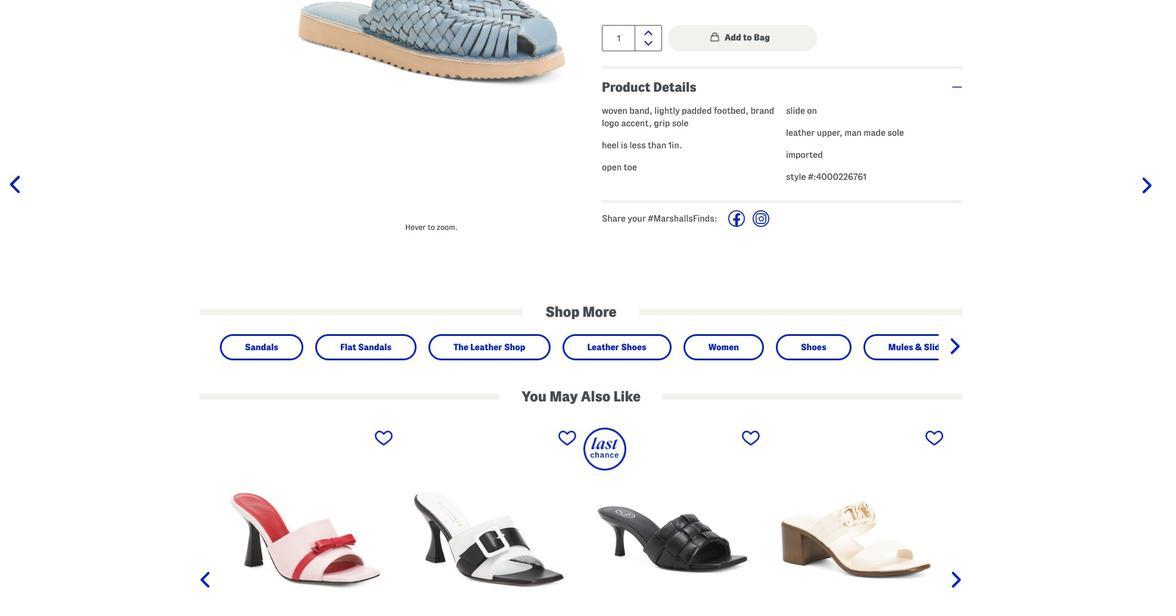 Task type: vqa. For each thing, say whether or not it's contained in the screenshot.
"OPEN TOE"
yes



Task type: describe. For each thing, give the bounding box(es) containing it.
open toe
[[602, 163, 637, 173]]

1 horizontal spatial sole
[[888, 129, 905, 138]]

made
[[864, 129, 886, 138]]

leather shoes link
[[573, 339, 661, 356]]

made in italy leather kim dress heel sandals image
[[584, 428, 762, 596]]

accent,
[[622, 119, 652, 129]]

style #:4000226761
[[787, 173, 867, 182]]

1 vertical spatial shop
[[505, 343, 526, 352]]

flat
[[341, 343, 356, 352]]

hover to zoom.
[[406, 223, 458, 231]]

share
[[602, 214, 626, 224]]

heel is less than 1in.
[[602, 141, 683, 151]]

2 leather from the left
[[588, 343, 620, 352]]

sole inside woven band, lightly padded footbed, brand logo accent, grip sole
[[673, 119, 689, 129]]

to
[[428, 223, 435, 231]]

2 shoes from the left
[[802, 343, 827, 352]]

band,
[[630, 106, 653, 116]]

man
[[845, 129, 862, 138]]

leather shoes
[[588, 343, 647, 352]]

woven
[[602, 106, 628, 116]]

down image
[[645, 41, 653, 46]]

mules
[[889, 343, 914, 352]]

up image
[[645, 30, 653, 35]]

#marshallsfinds:
[[648, 214, 718, 224]]

sandals link
[[231, 339, 293, 356]]

hover
[[406, 223, 426, 231]]

1 shoes from the left
[[622, 343, 647, 352]]

slide on
[[787, 106, 818, 116]]

mules & slides
[[889, 343, 950, 352]]

1in.
[[669, 141, 683, 151]]

less
[[630, 141, 646, 151]]

leather upper, man made sole
[[787, 129, 905, 138]]

2 sandals from the left
[[358, 343, 392, 352]]

leather
[[787, 129, 815, 138]]

more
[[583, 305, 617, 320]]

1 leather from the left
[[471, 343, 503, 352]]

&
[[916, 343, 923, 352]]

imported
[[787, 151, 823, 160]]

the leather shop link
[[439, 339, 540, 356]]

plus image
[[952, 86, 963, 87]]

mules & slides link
[[875, 339, 964, 356]]

slides
[[925, 343, 950, 352]]



Task type: locate. For each thing, give the bounding box(es) containing it.
padded
[[682, 106, 712, 116]]

upper,
[[818, 129, 843, 138]]

made in italy suede annie heel sandals image
[[216, 428, 394, 596]]

1 horizontal spatial shop
[[546, 305, 580, 320]]

0 vertical spatial shop
[[546, 305, 580, 320]]

lightly
[[655, 106, 680, 116]]

sandals
[[245, 343, 278, 352], [358, 343, 392, 352]]

1 horizontal spatial leather
[[588, 343, 620, 352]]

sole
[[673, 119, 689, 129], [888, 129, 905, 138]]

leather down more
[[588, 343, 620, 352]]

sole right made
[[888, 129, 905, 138]]

product details
[[602, 80, 697, 94]]

1 horizontal spatial shoes
[[802, 343, 827, 352]]

0 horizontal spatial sandals
[[245, 343, 278, 352]]

like
[[614, 389, 641, 404]]

you
[[522, 389, 547, 404]]

also
[[581, 389, 611, 404]]

1 sandals from the left
[[245, 343, 278, 352]]

made in italy loan sandals image
[[768, 428, 945, 596]]

shop
[[546, 305, 580, 320], [505, 343, 526, 352]]

logo
[[602, 119, 620, 129]]

open
[[602, 163, 622, 173]]

heel
[[602, 141, 619, 151]]

share your #marshallsfinds:
[[602, 214, 718, 224]]

sole down "lightly"
[[673, 119, 689, 129]]

brand
[[751, 106, 775, 116]]

1 horizontal spatial sandals
[[358, 343, 392, 352]]

0 horizontal spatial shop
[[505, 343, 526, 352]]

leather woven mule sandals image
[[273, 0, 590, 218]]

grip
[[654, 119, 671, 129]]

toe
[[624, 163, 637, 173]]

leather
[[471, 343, 503, 352], [588, 343, 620, 352]]

go to previous product image
[[9, 176, 27, 194]]

the
[[454, 343, 469, 352]]

zoom.
[[437, 223, 458, 231]]

flat sandals
[[341, 343, 392, 352]]

your
[[628, 214, 646, 224]]

footbed,
[[714, 106, 749, 116]]

women
[[709, 343, 740, 352]]

shoes
[[622, 343, 647, 352], [802, 343, 827, 352]]

0 horizontal spatial leather
[[471, 343, 503, 352]]

made in italy leather lucia heel sandals image
[[400, 428, 578, 596]]

details
[[654, 80, 697, 94]]

you may also like list
[[30, 427, 1163, 596]]

than
[[648, 141, 667, 151]]

style
[[787, 173, 806, 182]]

None submit
[[669, 25, 818, 51]]

shop up you
[[505, 343, 526, 352]]

slide
[[787, 106, 806, 116]]

product details link
[[602, 69, 963, 105]]

women link
[[695, 339, 754, 356]]

on
[[808, 106, 818, 116]]

leather right the
[[471, 343, 503, 352]]

shop left more
[[546, 305, 580, 320]]

may
[[550, 389, 578, 404]]

0 horizontal spatial sole
[[673, 119, 689, 129]]

you may also like
[[522, 389, 641, 404]]

woven band, lightly padded footbed, brand logo accent, grip sole
[[602, 106, 775, 129]]

flat sandals link
[[326, 339, 406, 356]]

the leather shop
[[454, 343, 526, 352]]

#:4000226761
[[808, 173, 867, 182]]

0 horizontal spatial shoes
[[622, 343, 647, 352]]

shop more
[[546, 305, 617, 320]]

is
[[621, 141, 628, 151]]

shoes link
[[787, 339, 841, 356]]

product
[[602, 80, 651, 94]]



